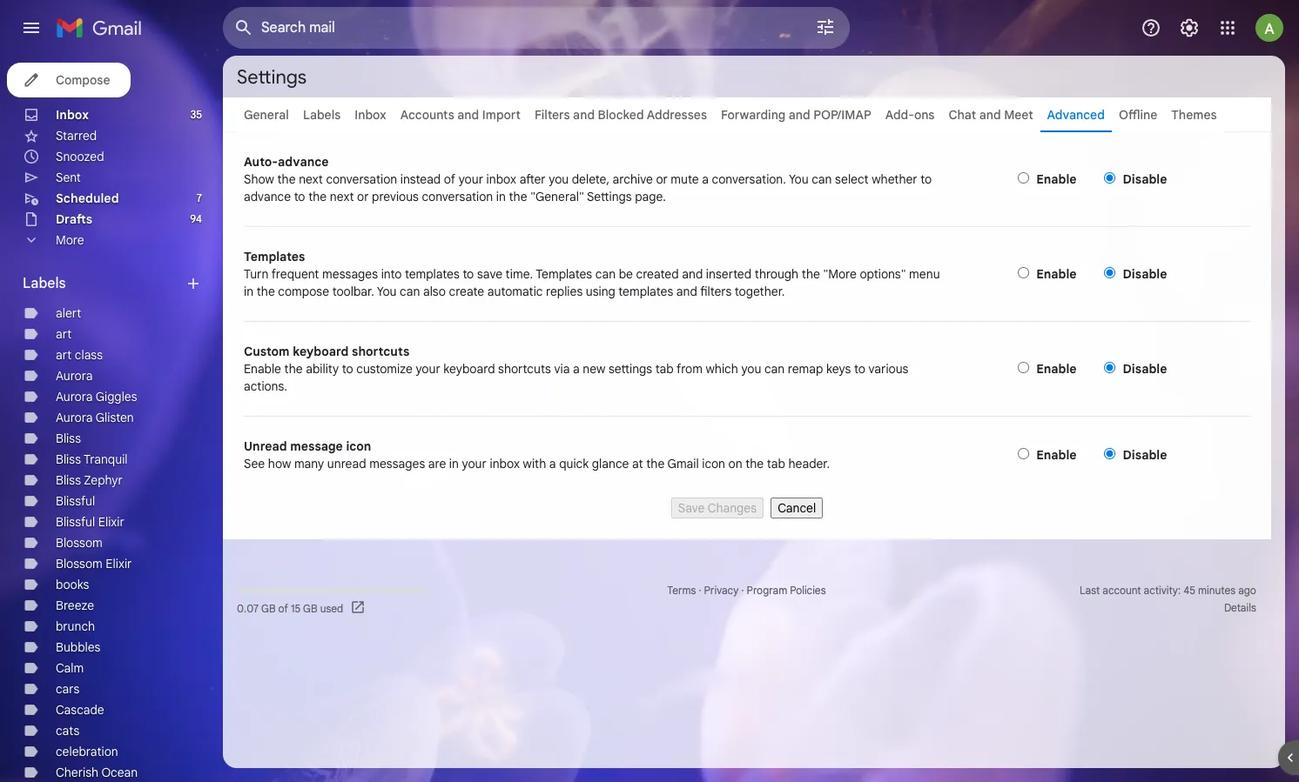 Task type: locate. For each thing, give the bounding box(es) containing it.
the left ability
[[284, 361, 303, 377]]

1 vertical spatial you
[[741, 361, 761, 377]]

you inside 'auto-advance show the next conversation instead of your inbox after you delete, archive or mute a conversation. you can select whether to advance to the next or previous conversation in the "general" settings page.'
[[549, 172, 569, 187]]

0 horizontal spatial you
[[377, 284, 397, 300]]

enable
[[1037, 172, 1077, 187], [1037, 266, 1077, 282], [244, 361, 281, 377], [1037, 361, 1077, 377], [1037, 448, 1077, 463]]

3 disable radio from the top
[[1105, 449, 1116, 460]]

chat
[[949, 107, 976, 123]]

labels heading
[[23, 275, 185, 293]]

1 vertical spatial disable radio
[[1105, 267, 1116, 279]]

follow link to manage storage image
[[350, 600, 368, 617]]

1 vertical spatial art
[[56, 347, 72, 363]]

blissful down blissful link
[[56, 515, 95, 530]]

and for forwarding
[[789, 107, 811, 123]]

1 vertical spatial templates
[[619, 284, 673, 300]]

1 vertical spatial you
[[377, 284, 397, 300]]

tab inside unread message icon see how many unread messages are in your inbox with a quick glance at the gmail icon on the tab header.
[[767, 456, 785, 472]]

and left filters
[[676, 284, 697, 300]]

1 horizontal spatial inbox
[[355, 107, 386, 123]]

bliss up blissful link
[[56, 473, 81, 489]]

templates up replies
[[536, 266, 592, 282]]

1 vertical spatial tab
[[767, 456, 785, 472]]

terms
[[667, 584, 696, 597]]

0 vertical spatial of
[[444, 172, 456, 187]]

shortcuts left via
[[498, 361, 551, 377]]

Enable radio
[[1018, 172, 1030, 184], [1018, 449, 1030, 460]]

1 horizontal spatial gb
[[303, 602, 318, 615]]

0 vertical spatial next
[[299, 172, 323, 187]]

1 vertical spatial aurora
[[56, 389, 93, 405]]

0 vertical spatial a
[[702, 172, 709, 187]]

1 art from the top
[[56, 327, 72, 342]]

on
[[729, 456, 743, 472]]

of inside 'auto-advance show the next conversation instead of your inbox after you delete, archive or mute a conversation. you can select whether to advance to the next or previous conversation in the "general" settings page.'
[[444, 172, 456, 187]]

snoozed
[[56, 149, 104, 165]]

labels right general
[[303, 107, 341, 123]]

blossom down blossom link
[[56, 556, 103, 572]]

to up frequent
[[294, 189, 305, 205]]

celebration
[[56, 745, 118, 760]]

labels
[[303, 107, 341, 123], [23, 275, 66, 293]]

1 horizontal spatial conversation
[[422, 189, 493, 205]]

2 art from the top
[[56, 347, 72, 363]]

blossom for blossom link
[[56, 536, 103, 551]]

your right the customize
[[416, 361, 440, 377]]

1 vertical spatial inbox
[[490, 456, 520, 472]]

inbox up starred
[[56, 107, 89, 123]]

tab inside custom keyboard shortcuts enable the ability to customize your keyboard shortcuts via a new settings tab from which you can remap keys to various actions.
[[655, 361, 674, 377]]

enable for unread message icon see how many unread messages are in your inbox with a quick glance at the gmail icon on the tab header.
[[1037, 448, 1077, 463]]

1 blissful from the top
[[56, 494, 95, 509]]

0 horizontal spatial ·
[[699, 584, 701, 597]]

1 vertical spatial blissful
[[56, 515, 95, 530]]

messages up toolbar.
[[322, 266, 378, 282]]

your right instead at the left top
[[459, 172, 483, 187]]

can left "also"
[[400, 284, 420, 300]]

a right via
[[573, 361, 580, 377]]

1 horizontal spatial ·
[[741, 584, 744, 597]]

disable radio for turn frequent messages into templates to save time. templates can be created and inserted through the "more options" menu in the compose toolbar. you can also create automatic replies using templates and filters together.
[[1105, 267, 1116, 279]]

keyboard up ability
[[293, 344, 349, 360]]

after
[[520, 172, 546, 187]]

2 aurora from the top
[[56, 389, 93, 405]]

15
[[291, 602, 301, 615]]

conversation
[[326, 172, 397, 187], [422, 189, 493, 205]]

remap
[[788, 361, 823, 377]]

last account activity: 45 minutes ago details
[[1080, 584, 1256, 615]]

your for of
[[459, 172, 483, 187]]

aurora giggles link
[[56, 389, 137, 405]]

0 horizontal spatial shortcuts
[[352, 344, 410, 360]]

Enable radio
[[1018, 267, 1030, 279], [1018, 362, 1030, 374]]

can inside 'auto-advance show the next conversation instead of your inbox after you delete, archive or mute a conversation. you can select whether to advance to the next or previous conversation in the "general" settings page.'
[[812, 172, 832, 187]]

2 inbox link from the left
[[355, 107, 386, 123]]

blossom elixir link
[[56, 556, 132, 572]]

many
[[294, 456, 324, 472]]

and for chat
[[979, 107, 1001, 123]]

how
[[268, 456, 291, 472]]

shortcuts up the customize
[[352, 344, 410, 360]]

1 horizontal spatial inbox link
[[355, 107, 386, 123]]

bliss link
[[56, 431, 81, 447]]

blossom elixir
[[56, 556, 132, 572]]

footer containing terms
[[223, 583, 1271, 617]]

a right the "with"
[[549, 456, 556, 472]]

· right the terms
[[699, 584, 701, 597]]

0 vertical spatial blissful
[[56, 494, 95, 509]]

1 vertical spatial icon
[[702, 456, 725, 472]]

inbox inside 'auto-advance show the next conversation instead of your inbox after you delete, archive or mute a conversation. you can select whether to advance to the next or previous conversation in the "general" settings page.'
[[486, 172, 516, 187]]

and up filters
[[682, 266, 703, 282]]

bliss up bliss tranquil link
[[56, 431, 81, 447]]

· right privacy link
[[741, 584, 744, 597]]

zephyr
[[84, 473, 123, 489]]

1 vertical spatial advance
[[244, 189, 291, 205]]

1 horizontal spatial of
[[444, 172, 456, 187]]

the left ""more"
[[802, 266, 820, 282]]

aurora down aurora link
[[56, 389, 93, 405]]

templates down the created on the top
[[619, 284, 673, 300]]

enable for custom keyboard shortcuts enable the ability to customize your keyboard shortcuts via a new settings tab from which you can remap keys to various actions.
[[1037, 361, 1077, 377]]

you right the 'conversation.'
[[789, 172, 809, 187]]

0 vertical spatial aurora
[[56, 368, 93, 384]]

the right show
[[277, 172, 296, 187]]

elixir up blossom link
[[98, 515, 124, 530]]

support image
[[1141, 17, 1162, 38]]

1 enable radio from the top
[[1018, 267, 1030, 279]]

1 vertical spatial bliss
[[56, 452, 81, 468]]

accounts and import
[[400, 107, 521, 123]]

into
[[381, 266, 402, 282]]

details
[[1224, 602, 1256, 615]]

created
[[636, 266, 679, 282]]

0 vertical spatial shortcuts
[[352, 344, 410, 360]]

bliss for bliss tranquil
[[56, 452, 81, 468]]

messages left are
[[369, 456, 425, 472]]

·
[[699, 584, 701, 597], [741, 584, 744, 597]]

conversation down instead at the left top
[[422, 189, 493, 205]]

and right filters
[[573, 107, 595, 123]]

cats
[[56, 724, 79, 739]]

your right are
[[462, 456, 487, 472]]

templates up "also"
[[405, 266, 460, 282]]

custom
[[244, 344, 290, 360]]

1 vertical spatial in
[[244, 284, 254, 300]]

cats link
[[56, 724, 79, 739]]

message
[[290, 439, 343, 455]]

unread
[[327, 456, 366, 472]]

2 horizontal spatial in
[[496, 189, 506, 205]]

1 vertical spatial templates
[[536, 266, 592, 282]]

your inside unread message icon see how many unread messages are in your inbox with a quick glance at the gmail icon on the tab header.
[[462, 456, 487, 472]]

advance down the labels link on the left of the page
[[278, 154, 329, 170]]

1 vertical spatial next
[[330, 189, 354, 205]]

1 horizontal spatial settings
[[587, 189, 632, 205]]

1 horizontal spatial you
[[741, 361, 761, 377]]

inbox link up starred
[[56, 107, 89, 123]]

page.
[[635, 189, 666, 205]]

a inside 'auto-advance show the next conversation instead of your inbox after you delete, archive or mute a conversation. you can select whether to advance to the next or previous conversation in the "general" settings page.'
[[702, 172, 709, 187]]

you right which
[[741, 361, 761, 377]]

select
[[835, 172, 869, 187]]

gb right 15
[[303, 602, 318, 615]]

1 vertical spatial enable radio
[[1018, 362, 1030, 374]]

aurora for aurora giggles
[[56, 389, 93, 405]]

you down into
[[377, 284, 397, 300]]

aurora down art class link on the left top
[[56, 368, 93, 384]]

ocean
[[101, 766, 138, 781]]

0 horizontal spatial templates
[[405, 266, 460, 282]]

0 vertical spatial messages
[[322, 266, 378, 282]]

header.
[[789, 456, 830, 472]]

0 vertical spatial in
[[496, 189, 506, 205]]

0 horizontal spatial conversation
[[326, 172, 397, 187]]

blossom down blissful elixir link
[[56, 536, 103, 551]]

labels inside 'navigation'
[[23, 275, 66, 293]]

2 · from the left
[[741, 584, 744, 597]]

0 vertical spatial conversation
[[326, 172, 397, 187]]

add-
[[885, 107, 914, 123]]

0 vertical spatial keyboard
[[293, 344, 349, 360]]

cascade
[[56, 703, 104, 718]]

you up ""general""
[[549, 172, 569, 187]]

the down after
[[509, 189, 527, 205]]

2 blissful from the top
[[56, 515, 95, 530]]

you
[[549, 172, 569, 187], [741, 361, 761, 377]]

2 disable from the top
[[1123, 266, 1167, 282]]

0 vertical spatial labels
[[303, 107, 341, 123]]

glisten
[[96, 410, 134, 426]]

in left ""general""
[[496, 189, 506, 205]]

1 horizontal spatial next
[[330, 189, 354, 205]]

or up page.
[[656, 172, 668, 187]]

shortcuts
[[352, 344, 410, 360], [498, 361, 551, 377]]

None search field
[[223, 7, 850, 49]]

1 horizontal spatial shortcuts
[[498, 361, 551, 377]]

inserted
[[706, 266, 752, 282]]

next right show
[[299, 172, 323, 187]]

save changes
[[678, 501, 757, 516]]

1 vertical spatial a
[[573, 361, 580, 377]]

gb
[[261, 602, 276, 615], [303, 602, 318, 615]]

show
[[244, 172, 274, 187]]

0 vertical spatial you
[[549, 172, 569, 187]]

tab left from
[[655, 361, 674, 377]]

inbox left after
[[486, 172, 516, 187]]

unread message icon see how many unread messages are in your inbox with a quick glance at the gmail icon on the tab header.
[[244, 439, 830, 472]]

next left previous
[[330, 189, 354, 205]]

a right mute
[[702, 172, 709, 187]]

to
[[921, 172, 932, 187], [294, 189, 305, 205], [463, 266, 474, 282], [342, 361, 353, 377], [854, 361, 866, 377]]

alert
[[56, 306, 81, 321]]

art down alert link
[[56, 327, 72, 342]]

Disable radio
[[1105, 172, 1116, 184], [1105, 267, 1116, 279], [1105, 449, 1116, 460]]

messages
[[322, 266, 378, 282], [369, 456, 425, 472]]

aurora for aurora glisten
[[56, 410, 93, 426]]

labels navigation
[[0, 56, 223, 783]]

0 horizontal spatial inbox
[[56, 107, 89, 123]]

settings down the delete,
[[587, 189, 632, 205]]

elixir for blissful elixir
[[98, 515, 124, 530]]

and
[[458, 107, 479, 123], [573, 107, 595, 123], [789, 107, 811, 123], [979, 107, 1001, 123], [682, 266, 703, 282], [676, 284, 697, 300]]

aurora for aurora link
[[56, 368, 93, 384]]

of right instead at the left top
[[444, 172, 456, 187]]

gb right 0.07
[[261, 602, 276, 615]]

0 vertical spatial enable radio
[[1018, 172, 1030, 184]]

2 horizontal spatial a
[[702, 172, 709, 187]]

1 horizontal spatial keyboard
[[444, 361, 495, 377]]

0 horizontal spatial next
[[299, 172, 323, 187]]

inbox link
[[56, 107, 89, 123], [355, 107, 386, 123]]

0 vertical spatial your
[[459, 172, 483, 187]]

can left remap
[[765, 361, 785, 377]]

compose
[[56, 72, 110, 88]]

0 vertical spatial enable radio
[[1018, 267, 1030, 279]]

0 horizontal spatial icon
[[346, 439, 371, 455]]

calm
[[56, 661, 84, 677]]

to up create
[[463, 266, 474, 282]]

can up using
[[595, 266, 616, 282]]

2 enable radio from the top
[[1018, 449, 1030, 460]]

enable for auto-advance show the next conversation instead of your inbox after you delete, archive or mute a conversation. you can select whether to advance to the next or previous conversation in the "general" settings page.
[[1037, 172, 1077, 187]]

labels for the labels link on the left of the page
[[303, 107, 341, 123]]

2 vertical spatial a
[[549, 456, 556, 472]]

0 horizontal spatial in
[[244, 284, 254, 300]]

starred
[[56, 128, 97, 144]]

0 horizontal spatial inbox link
[[56, 107, 89, 123]]

2 vertical spatial aurora
[[56, 410, 93, 426]]

2 vertical spatial disable radio
[[1105, 449, 1116, 460]]

1 vertical spatial blossom
[[56, 556, 103, 572]]

0 horizontal spatial a
[[549, 456, 556, 472]]

inbox link right the labels link on the left of the page
[[355, 107, 386, 123]]

0 vertical spatial inbox
[[486, 172, 516, 187]]

can left the select
[[812, 172, 832, 187]]

in down turn
[[244, 284, 254, 300]]

are
[[428, 456, 446, 472]]

footer
[[223, 583, 1271, 617]]

through
[[755, 266, 799, 282]]

and right "chat" in the right of the page
[[979, 107, 1001, 123]]

and left pop/imap
[[789, 107, 811, 123]]

icon up unread
[[346, 439, 371, 455]]

0 vertical spatial settings
[[237, 65, 307, 88]]

labels up alert link
[[23, 275, 66, 293]]

2 inbox from the left
[[355, 107, 386, 123]]

2 blossom from the top
[[56, 556, 103, 572]]

1 aurora from the top
[[56, 368, 93, 384]]

1 bliss from the top
[[56, 431, 81, 447]]

blissful down bliss zephyr
[[56, 494, 95, 509]]

1 horizontal spatial tab
[[767, 456, 785, 472]]

inbox inside unread message icon see how many unread messages are in your inbox with a quick glance at the gmail icon on the tab header.
[[490, 456, 520, 472]]

cancel
[[778, 501, 816, 516]]

1 disable from the top
[[1123, 172, 1167, 187]]

aurora glisten
[[56, 410, 134, 426]]

1 vertical spatial shortcuts
[[498, 361, 551, 377]]

0 horizontal spatial or
[[357, 189, 369, 205]]

the right at
[[646, 456, 665, 472]]

in right are
[[449, 456, 459, 472]]

navigation
[[244, 494, 1251, 519]]

2 gb from the left
[[303, 602, 318, 615]]

1 vertical spatial settings
[[587, 189, 632, 205]]

0 horizontal spatial gb
[[261, 602, 276, 615]]

1 inbox from the left
[[56, 107, 89, 123]]

2 vertical spatial in
[[449, 456, 459, 472]]

delete,
[[572, 172, 610, 187]]

aurora up bliss link
[[56, 410, 93, 426]]

0 vertical spatial bliss
[[56, 431, 81, 447]]

inbox right the labels link on the left of the page
[[355, 107, 386, 123]]

settings
[[609, 361, 652, 377]]

or left previous
[[357, 189, 369, 205]]

and left 'import'
[[458, 107, 479, 123]]

1 horizontal spatial or
[[656, 172, 668, 187]]

0 horizontal spatial tab
[[655, 361, 674, 377]]

the right on
[[746, 456, 764, 472]]

1 vertical spatial your
[[416, 361, 440, 377]]

disable
[[1123, 172, 1167, 187], [1123, 266, 1167, 282], [1123, 361, 1167, 377], [1123, 448, 1167, 463]]

tab left header.
[[767, 456, 785, 472]]

activity:
[[1144, 584, 1181, 597]]

art down "art" link
[[56, 347, 72, 363]]

messages inside templates turn frequent messages into templates to save time. templates can be created and inserted through the "more options" menu in the compose toolbar. you can also create automatic replies using templates and filters together.
[[322, 266, 378, 282]]

1 horizontal spatial labels
[[303, 107, 341, 123]]

0 vertical spatial templates
[[405, 266, 460, 282]]

2 vertical spatial your
[[462, 456, 487, 472]]

0 vertical spatial disable radio
[[1105, 172, 1116, 184]]

you inside custom keyboard shortcuts enable the ability to customize your keyboard shortcuts via a new settings tab from which you can remap keys to various actions.
[[741, 361, 761, 377]]

cascade link
[[56, 703, 104, 718]]

replies
[[546, 284, 583, 300]]

1 vertical spatial enable radio
[[1018, 449, 1030, 460]]

breeze link
[[56, 598, 94, 614]]

1 horizontal spatial in
[[449, 456, 459, 472]]

0 horizontal spatial labels
[[23, 275, 66, 293]]

templates up turn
[[244, 249, 305, 265]]

1 vertical spatial or
[[357, 189, 369, 205]]

which
[[706, 361, 738, 377]]

inbox left the "with"
[[490, 456, 520, 472]]

1 vertical spatial labels
[[23, 275, 66, 293]]

search mail image
[[228, 12, 260, 44]]

3 disable from the top
[[1123, 361, 1167, 377]]

2 vertical spatial bliss
[[56, 473, 81, 489]]

aurora link
[[56, 368, 93, 384]]

bliss tranquil link
[[56, 452, 128, 468]]

new
[[583, 361, 606, 377]]

inbox inside the 'labels' 'navigation'
[[56, 107, 89, 123]]

Search mail text field
[[261, 19, 766, 37]]

and for accounts
[[458, 107, 479, 123]]

your inside 'auto-advance show the next conversation instead of your inbox after you delete, archive or mute a conversation. you can select whether to advance to the next or previous conversation in the "general" settings page.'
[[459, 172, 483, 187]]

0 horizontal spatial you
[[549, 172, 569, 187]]

gmail
[[668, 456, 699, 472]]

0 vertical spatial advance
[[278, 154, 329, 170]]

toolbar.
[[332, 284, 374, 300]]

elixir down blissful elixir link
[[106, 556, 132, 572]]

4 disable from the top
[[1123, 448, 1167, 463]]

1 disable radio from the top
[[1105, 172, 1116, 184]]

customize
[[356, 361, 413, 377]]

settings up general
[[237, 65, 307, 88]]

mute
[[671, 172, 699, 187]]

1 horizontal spatial you
[[789, 172, 809, 187]]

accounts and import link
[[400, 107, 521, 123]]

conversation up previous
[[326, 172, 397, 187]]

1 vertical spatial of
[[278, 602, 288, 615]]

your inside custom keyboard shortcuts enable the ability to customize your keyboard shortcuts via a new settings tab from which you can remap keys to various actions.
[[416, 361, 440, 377]]

bliss for bliss zephyr
[[56, 473, 81, 489]]

bliss
[[56, 431, 81, 447], [56, 452, 81, 468], [56, 473, 81, 489]]

turn
[[244, 266, 269, 282]]

frequent
[[271, 266, 319, 282]]

1 vertical spatial messages
[[369, 456, 425, 472]]

2 disable radio from the top
[[1105, 267, 1116, 279]]

0 vertical spatial art
[[56, 327, 72, 342]]

advance down show
[[244, 189, 291, 205]]

1 blossom from the top
[[56, 536, 103, 551]]

0 vertical spatial you
[[789, 172, 809, 187]]

3 aurora from the top
[[56, 410, 93, 426]]

enable radio for see how many unread messages are in your inbox with a quick glance at the gmail icon on the tab header.
[[1018, 449, 1030, 460]]

1 enable radio from the top
[[1018, 172, 1030, 184]]

1 horizontal spatial a
[[573, 361, 580, 377]]

bliss down bliss link
[[56, 452, 81, 468]]

forwarding and pop/imap
[[721, 107, 872, 123]]

2 bliss from the top
[[56, 452, 81, 468]]

using
[[586, 284, 616, 300]]

of left 15
[[278, 602, 288, 615]]

2 enable radio from the top
[[1018, 362, 1030, 374]]

icon left on
[[702, 456, 725, 472]]

and for filters
[[573, 107, 595, 123]]

art for "art" link
[[56, 327, 72, 342]]

1 vertical spatial elixir
[[106, 556, 132, 572]]

keyboard down create
[[444, 361, 495, 377]]

3 bliss from the top
[[56, 473, 81, 489]]

cars link
[[56, 682, 79, 698]]



Task type: describe. For each thing, give the bounding box(es) containing it.
bliss zephyr link
[[56, 473, 123, 489]]

archive
[[613, 172, 653, 187]]

policies
[[790, 584, 826, 597]]

the inside custom keyboard shortcuts enable the ability to customize your keyboard shortcuts via a new settings tab from which you can remap keys to various actions.
[[284, 361, 303, 377]]

filters and blocked addresses
[[535, 107, 707, 123]]

also
[[423, 284, 446, 300]]

1 · from the left
[[699, 584, 701, 597]]

add-ons link
[[885, 107, 935, 123]]

unread
[[244, 439, 287, 455]]

keys
[[826, 361, 851, 377]]

forwarding
[[721, 107, 786, 123]]

calm link
[[56, 661, 84, 677]]

automatic
[[488, 284, 543, 300]]

custom keyboard shortcuts enable the ability to customize your keyboard shortcuts via a new settings tab from which you can remap keys to various actions.
[[244, 344, 909, 395]]

can inside custom keyboard shortcuts enable the ability to customize your keyboard shortcuts via a new settings tab from which you can remap keys to various actions.
[[765, 361, 785, 377]]

cherish ocean link
[[56, 766, 138, 781]]

you inside templates turn frequent messages into templates to save time. templates can be created and inserted through the "more options" menu in the compose toolbar. you can also create automatic replies using templates and filters together.
[[377, 284, 397, 300]]

in inside unread message icon see how many unread messages are in your inbox with a quick glance at the gmail icon on the tab header.
[[449, 456, 459, 472]]

save
[[477, 266, 503, 282]]

bubbles
[[56, 640, 101, 656]]

elixir for blossom elixir
[[106, 556, 132, 572]]

a inside custom keyboard shortcuts enable the ability to customize your keyboard shortcuts via a new settings tab from which you can remap keys to various actions.
[[573, 361, 580, 377]]

35
[[191, 108, 202, 121]]

last
[[1080, 584, 1100, 597]]

cherish
[[56, 766, 98, 781]]

enable inside custom keyboard shortcuts enable the ability to customize your keyboard shortcuts via a new settings tab from which you can remap keys to various actions.
[[244, 361, 281, 377]]

the down turn
[[257, 284, 275, 300]]

in inside 'auto-advance show the next conversation instead of your inbox after you delete, archive or mute a conversation. you can select whether to advance to the next or previous conversation in the "general" settings page.'
[[496, 189, 506, 205]]

of inside footer
[[278, 602, 288, 615]]

advanced
[[1047, 107, 1105, 123]]

bliss for bliss link
[[56, 431, 81, 447]]

art for art class
[[56, 347, 72, 363]]

art link
[[56, 327, 72, 342]]

blissful elixir link
[[56, 515, 124, 530]]

to right the whether
[[921, 172, 932, 187]]

enable for templates turn frequent messages into templates to save time. templates can be created and inserted through the "more options" menu in the compose toolbar. you can also create automatic replies using templates and filters together.
[[1037, 266, 1077, 282]]

disable for show the next conversation instead of your inbox after you delete, archive or mute a conversation. you can select whether to advance to the next or previous conversation in the "general" settings page.
[[1123, 172, 1167, 187]]

Disable radio
[[1105, 362, 1116, 374]]

0 horizontal spatial keyboard
[[293, 344, 349, 360]]

save
[[678, 501, 705, 516]]

save changes button
[[671, 498, 764, 519]]

blissful link
[[56, 494, 95, 509]]

a inside unread message icon see how many unread messages are in your inbox with a quick glance at the gmail icon on the tab header.
[[549, 456, 556, 472]]

your for customize
[[416, 361, 440, 377]]

breeze
[[56, 598, 94, 614]]

1 inbox link from the left
[[56, 107, 89, 123]]

0 horizontal spatial settings
[[237, 65, 307, 88]]

advanced search options image
[[808, 10, 843, 44]]

time.
[[506, 266, 533, 282]]

to right keys
[[854, 361, 866, 377]]

accounts
[[400, 107, 454, 123]]

the left previous
[[308, 189, 327, 205]]

0 vertical spatial icon
[[346, 439, 371, 455]]

cancel button
[[771, 498, 823, 519]]

class
[[75, 347, 103, 363]]

0 vertical spatial or
[[656, 172, 668, 187]]

messages inside unread message icon see how many unread messages are in your inbox with a quick glance at the gmail icon on the tab header.
[[369, 456, 425, 472]]

from
[[677, 361, 703, 377]]

details link
[[1224, 602, 1256, 615]]

disable radio for see how many unread messages are in your inbox with a quick glance at the gmail icon on the tab header.
[[1105, 449, 1116, 460]]

1 vertical spatial conversation
[[422, 189, 493, 205]]

1 horizontal spatial icon
[[702, 456, 725, 472]]

filters
[[535, 107, 570, 123]]

blossom for blossom elixir
[[56, 556, 103, 572]]

scheduled
[[56, 191, 119, 206]]

compose button
[[7, 63, 131, 98]]

previous
[[372, 189, 419, 205]]

program policies link
[[747, 584, 826, 597]]

minutes
[[1198, 584, 1236, 597]]

offline
[[1119, 107, 1158, 123]]

0 vertical spatial templates
[[244, 249, 305, 265]]

with
[[523, 456, 546, 472]]

instead
[[400, 172, 441, 187]]

1 vertical spatial keyboard
[[444, 361, 495, 377]]

45
[[1184, 584, 1196, 597]]

aurora glisten link
[[56, 410, 134, 426]]

program
[[747, 584, 787, 597]]

themes
[[1172, 107, 1217, 123]]

to inside templates turn frequent messages into templates to save time. templates can be created and inserted through the "more options" menu in the compose toolbar. you can also create automatic replies using templates and filters together.
[[463, 266, 474, 282]]

menu
[[909, 266, 940, 282]]

blocked
[[598, 107, 644, 123]]

ago
[[1239, 584, 1256, 597]]

alert link
[[56, 306, 81, 321]]

blissful for blissful link
[[56, 494, 95, 509]]

more button
[[0, 230, 209, 251]]

various
[[869, 361, 909, 377]]

disable radio for show the next conversation instead of your inbox after you delete, archive or mute a conversation. you can select whether to advance to the next or previous conversation in the "general" settings page.
[[1105, 172, 1116, 184]]

inbox for 2nd inbox link
[[355, 107, 386, 123]]

to right ability
[[342, 361, 353, 377]]

changes
[[708, 501, 757, 516]]

1 gb from the left
[[261, 602, 276, 615]]

sent
[[56, 170, 81, 185]]

templates turn frequent messages into templates to save time. templates can be created and inserted through the "more options" menu in the compose toolbar. you can also create automatic replies using templates and filters together.
[[244, 249, 940, 300]]

blissful elixir
[[56, 515, 124, 530]]

auto-advance show the next conversation instead of your inbox after you delete, archive or mute a conversation. you can select whether to advance to the next or previous conversation in the "general" settings page.
[[244, 154, 932, 205]]

labels link
[[303, 107, 341, 123]]

filters and blocked addresses link
[[535, 107, 707, 123]]

tranquil
[[84, 452, 128, 468]]

you inside 'auto-advance show the next conversation instead of your inbox after you delete, archive or mute a conversation. you can select whether to advance to the next or previous conversation in the "general" settings page.'
[[789, 172, 809, 187]]

in inside templates turn frequent messages into templates to save time. templates can be created and inserted through the "more options" menu in the compose toolbar. you can also create automatic replies using templates and filters together.
[[244, 284, 254, 300]]

inbox for second inbox link from the right
[[56, 107, 89, 123]]

add-ons
[[885, 107, 935, 123]]

blissful for blissful elixir
[[56, 515, 95, 530]]

1 horizontal spatial templates
[[536, 266, 592, 282]]

cherish ocean
[[56, 766, 138, 781]]

offline link
[[1119, 107, 1158, 123]]

general
[[244, 107, 289, 123]]

1 horizontal spatial templates
[[619, 284, 673, 300]]

enable radio for enable the ability to customize your keyboard shortcuts via a new settings tab from which you can remap keys to various actions.
[[1018, 362, 1030, 374]]

bliss tranquil
[[56, 452, 128, 468]]

94
[[190, 212, 202, 226]]

meet
[[1004, 107, 1033, 123]]

disable for enable the ability to customize your keyboard shortcuts via a new settings tab from which you can remap keys to various actions.
[[1123, 361, 1167, 377]]

gmail image
[[56, 10, 151, 45]]

navigation containing save changes
[[244, 494, 1251, 519]]

addresses
[[647, 107, 707, 123]]

quick
[[559, 456, 589, 472]]

settings inside 'auto-advance show the next conversation instead of your inbox after you delete, archive or mute a conversation. you can select whether to advance to the next or previous conversation in the "general" settings page.'
[[587, 189, 632, 205]]

brunch link
[[56, 619, 95, 635]]

labels for labels heading
[[23, 275, 66, 293]]

enable radio for show the next conversation instead of your inbox after you delete, archive or mute a conversation. you can select whether to advance to the next or previous conversation in the "general" settings page.
[[1018, 172, 1030, 184]]

ability
[[306, 361, 339, 377]]

settings image
[[1179, 17, 1200, 38]]

be
[[619, 266, 633, 282]]

enable radio for turn frequent messages into templates to save time. templates can be created and inserted through the "more options" menu in the compose toolbar. you can also create automatic replies using templates and filters together.
[[1018, 267, 1030, 279]]

0.07 gb of 15 gb used
[[237, 602, 343, 615]]

disable for see how many unread messages are in your inbox with a quick glance at the gmail icon on the tab header.
[[1123, 448, 1167, 463]]

auto-
[[244, 154, 278, 170]]

7
[[197, 192, 202, 205]]

general link
[[244, 107, 289, 123]]

main menu image
[[21, 17, 42, 38]]

art class
[[56, 347, 103, 363]]

privacy
[[704, 584, 739, 597]]

more
[[56, 233, 84, 248]]

disable for turn frequent messages into templates to save time. templates can be created and inserted through the "more options" menu in the compose toolbar. you can also create automatic replies using templates and filters together.
[[1123, 266, 1167, 282]]

account
[[1103, 584, 1141, 597]]

"general"
[[530, 189, 584, 205]]

themes link
[[1172, 107, 1217, 123]]



Task type: vqa. For each thing, say whether or not it's contained in the screenshot.
Labels corresponding to Labels "Link"
yes



